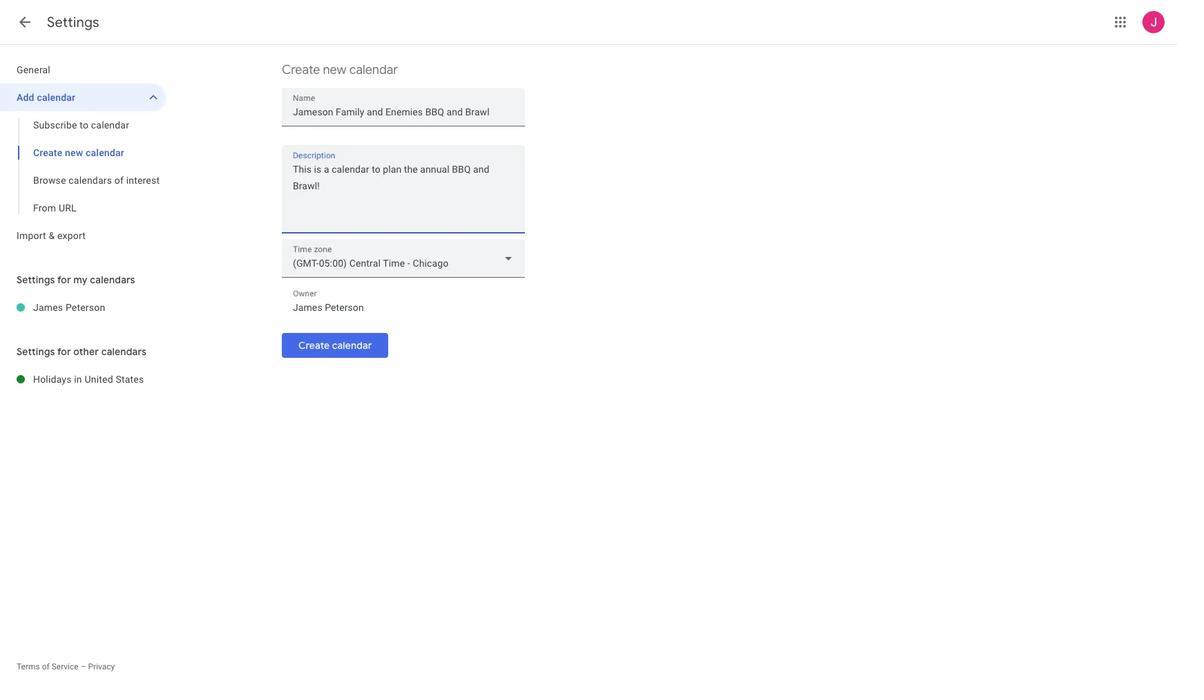 Task type: locate. For each thing, give the bounding box(es) containing it.
calendars
[[69, 175, 112, 186], [90, 274, 135, 286], [101, 346, 147, 358]]

2 vertical spatial settings
[[17, 346, 55, 358]]

service
[[52, 662, 79, 672]]

settings for settings
[[47, 14, 99, 31]]

1 horizontal spatial of
[[115, 175, 124, 186]]

james
[[33, 302, 63, 313]]

add calendar
[[17, 92, 75, 103]]

of right 'terms'
[[42, 662, 50, 672]]

import
[[17, 230, 46, 241]]

james peterson
[[33, 302, 105, 313]]

holidays in united states tree item
[[0, 366, 166, 393]]

for left my
[[57, 274, 71, 286]]

settings
[[47, 14, 99, 31], [17, 274, 55, 286], [17, 346, 55, 358]]

settings for other calendars
[[17, 346, 147, 358]]

create inside create calendar button
[[299, 339, 330, 352]]

calendars for my
[[90, 274, 135, 286]]

tree containing general
[[0, 56, 166, 249]]

new
[[323, 62, 347, 77], [65, 147, 83, 158]]

None text field
[[293, 102, 514, 122], [282, 161, 525, 227], [293, 298, 514, 317], [293, 102, 514, 122], [282, 161, 525, 227], [293, 298, 514, 317]]

add calendar tree item
[[0, 84, 166, 111]]

0 vertical spatial calendars
[[69, 175, 112, 186]]

of
[[115, 175, 124, 186], [42, 662, 50, 672]]

calendar inside 'tree item'
[[37, 92, 75, 103]]

0 vertical spatial of
[[115, 175, 124, 186]]

1 vertical spatial for
[[57, 346, 71, 358]]

group
[[0, 111, 166, 222]]

create
[[282, 62, 320, 77], [33, 147, 62, 158], [299, 339, 330, 352]]

calendars up url
[[69, 175, 112, 186]]

1 horizontal spatial new
[[323, 62, 347, 77]]

for for my
[[57, 274, 71, 286]]

1 vertical spatial create
[[33, 147, 62, 158]]

0 horizontal spatial create new calendar
[[33, 147, 124, 158]]

settings up 'james' at the left top
[[17, 274, 55, 286]]

holidays
[[33, 374, 72, 385]]

create calendar button
[[282, 329, 389, 362]]

1 vertical spatial calendars
[[90, 274, 135, 286]]

calendar
[[349, 62, 398, 77], [37, 92, 75, 103], [91, 120, 129, 131], [86, 147, 124, 158], [332, 339, 372, 352]]

1 vertical spatial settings
[[17, 274, 55, 286]]

for left "other"
[[57, 346, 71, 358]]

of left the interest on the top left of page
[[115, 175, 124, 186]]

settings for settings for my calendars
[[17, 274, 55, 286]]

0 vertical spatial create new calendar
[[282, 62, 398, 77]]

calendars right my
[[90, 274, 135, 286]]

holidays in united states link
[[33, 366, 166, 393]]

2 vertical spatial calendars
[[101, 346, 147, 358]]

1 vertical spatial of
[[42, 662, 50, 672]]

for
[[57, 274, 71, 286], [57, 346, 71, 358]]

subscribe
[[33, 120, 77, 131]]

create new calendar
[[282, 62, 398, 77], [33, 147, 124, 158]]

1 vertical spatial new
[[65, 147, 83, 158]]

settings heading
[[47, 14, 99, 31]]

browse
[[33, 175, 66, 186]]

group containing subscribe to calendar
[[0, 111, 166, 222]]

to
[[80, 120, 89, 131]]

privacy link
[[88, 662, 115, 672]]

0 vertical spatial create
[[282, 62, 320, 77]]

from url
[[33, 203, 77, 214]]

0 vertical spatial new
[[323, 62, 347, 77]]

2 for from the top
[[57, 346, 71, 358]]

–
[[81, 662, 86, 672]]

2 vertical spatial create
[[299, 339, 330, 352]]

settings up holidays
[[17, 346, 55, 358]]

create for group containing subscribe to calendar
[[33, 147, 62, 158]]

calendars up states
[[101, 346, 147, 358]]

1 vertical spatial create new calendar
[[33, 147, 124, 158]]

calendar inside button
[[332, 339, 372, 352]]

tree
[[0, 56, 166, 249]]

settings right the go back 'image' on the left top of page
[[47, 14, 99, 31]]

terms of service – privacy
[[17, 662, 115, 672]]

None field
[[282, 239, 525, 278]]

export
[[57, 230, 86, 241]]

peterson
[[66, 302, 105, 313]]

0 vertical spatial settings
[[47, 14, 99, 31]]

add
[[17, 92, 34, 103]]

1 for from the top
[[57, 274, 71, 286]]

0 vertical spatial for
[[57, 274, 71, 286]]

0 horizontal spatial new
[[65, 147, 83, 158]]

terms of service link
[[17, 662, 79, 672]]

create inside group
[[33, 147, 62, 158]]



Task type: vqa. For each thing, say whether or not it's contained in the screenshot.
2nd pm
no



Task type: describe. For each thing, give the bounding box(es) containing it.
settings for my calendars
[[17, 274, 135, 286]]

import & export
[[17, 230, 86, 241]]

other
[[73, 346, 99, 358]]

from
[[33, 203, 56, 214]]

my
[[73, 274, 88, 286]]

create calendar
[[299, 339, 372, 352]]

calendars for other
[[101, 346, 147, 358]]

create new calendar inside group
[[33, 147, 124, 158]]

for for other
[[57, 346, 71, 358]]

&
[[49, 230, 55, 241]]

create for create calendar button
[[299, 339, 330, 352]]

states
[[116, 374, 144, 385]]

subscribe to calendar
[[33, 120, 129, 131]]

holidays in united states
[[33, 374, 144, 385]]

0 horizontal spatial of
[[42, 662, 50, 672]]

browse calendars of interest
[[33, 175, 160, 186]]

interest
[[126, 175, 160, 186]]

of inside group
[[115, 175, 124, 186]]

general
[[17, 64, 50, 75]]

privacy
[[88, 662, 115, 672]]

1 horizontal spatial create new calendar
[[282, 62, 398, 77]]

settings for settings for other calendars
[[17, 346, 55, 358]]

united
[[85, 374, 113, 385]]

terms
[[17, 662, 40, 672]]

url
[[59, 203, 77, 214]]

in
[[74, 374, 82, 385]]

go back image
[[17, 14, 33, 30]]

calendars inside group
[[69, 175, 112, 186]]

james peterson tree item
[[0, 294, 166, 321]]

new inside group
[[65, 147, 83, 158]]



